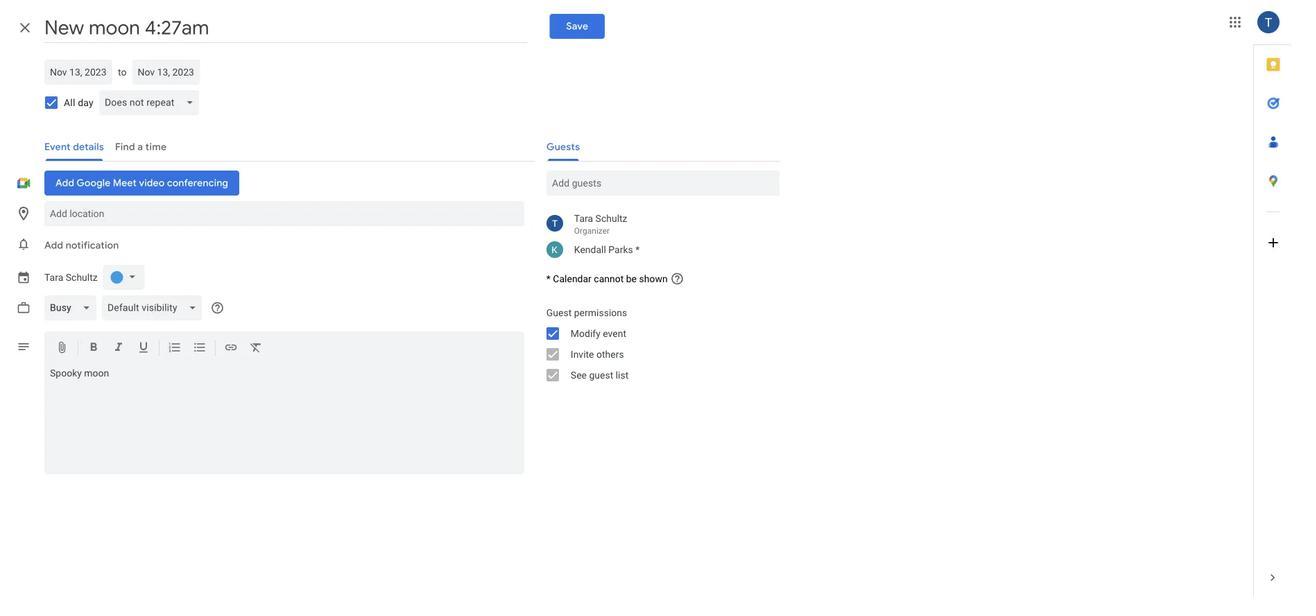 Task type: vqa. For each thing, say whether or not it's contained in the screenshot.
"See guest list"
yes



Task type: describe. For each thing, give the bounding box(es) containing it.
notification
[[66, 239, 119, 252]]

tara for tara schultz organizer
[[574, 213, 593, 224]]

spooky moon
[[50, 368, 109, 379]]

add
[[44, 239, 63, 252]]

remove formatting image
[[249, 341, 263, 357]]

underline image
[[137, 341, 151, 357]]

see
[[571, 369, 587, 381]]

group containing guest permissions
[[535, 302, 780, 386]]

0 horizontal spatial *
[[547, 273, 551, 285]]

list
[[616, 369, 629, 381]]

schultz for tara schultz
[[66, 272, 98, 283]]

bold image
[[87, 341, 101, 357]]

kendall parks tree item
[[535, 239, 780, 261]]

shown
[[639, 273, 668, 285]]

spooky
[[50, 368, 82, 379]]

End date text field
[[138, 64, 195, 80]]

tara schultz, organizer tree item
[[535, 210, 780, 239]]

all day
[[64, 97, 94, 108]]

Location text field
[[50, 201, 519, 226]]

Description text field
[[44, 368, 524, 472]]

add notification button
[[39, 229, 124, 262]]

permissions
[[574, 307, 627, 318]]

moon
[[84, 368, 109, 379]]

kendall
[[574, 244, 606, 255]]

modify event
[[571, 328, 627, 339]]



Task type: locate. For each thing, give the bounding box(es) containing it.
* inside kendall parks tree item
[[636, 244, 640, 255]]

others
[[597, 349, 624, 360]]

tara inside tara schultz organizer
[[574, 213, 593, 224]]

group
[[535, 302, 780, 386]]

1 horizontal spatial schultz
[[596, 213, 628, 224]]

0 horizontal spatial schultz
[[66, 272, 98, 283]]

guest
[[547, 307, 572, 318]]

add notification
[[44, 239, 119, 252]]

tara for tara schultz
[[44, 272, 63, 283]]

day
[[78, 97, 94, 108]]

all
[[64, 97, 75, 108]]

kendall parks *
[[574, 244, 640, 255]]

bulleted list image
[[193, 341, 207, 357]]

None field
[[99, 90, 205, 115], [44, 296, 102, 321], [102, 296, 208, 321], [99, 90, 205, 115], [44, 296, 102, 321], [102, 296, 208, 321]]

* left calendar
[[547, 273, 551, 285]]

Title text field
[[44, 12, 528, 43]]

1 vertical spatial tara
[[44, 272, 63, 283]]

* calendar cannot be shown
[[547, 273, 668, 285]]

guest
[[589, 369, 613, 381]]

save button
[[550, 14, 605, 39]]

0 vertical spatial *
[[636, 244, 640, 255]]

calendar
[[553, 273, 592, 285]]

guests invited to this event. tree
[[535, 210, 780, 261]]

invite
[[571, 349, 594, 360]]

to
[[118, 66, 127, 78]]

1 horizontal spatial *
[[636, 244, 640, 255]]

schultz for tara schultz organizer
[[596, 213, 628, 224]]

tara schultz organizer
[[574, 213, 628, 236]]

italic image
[[112, 341, 126, 357]]

event
[[603, 328, 627, 339]]

1 horizontal spatial tara
[[574, 213, 593, 224]]

* right parks
[[636, 244, 640, 255]]

be
[[626, 273, 637, 285]]

0 vertical spatial schultz
[[596, 213, 628, 224]]

0 horizontal spatial tara
[[44, 272, 63, 283]]

tab list
[[1254, 45, 1293, 558]]

schultz
[[596, 213, 628, 224], [66, 272, 98, 283]]

guest permissions
[[547, 307, 627, 318]]

save
[[566, 20, 588, 33]]

tara down add
[[44, 272, 63, 283]]

cannot
[[594, 273, 624, 285]]

0 vertical spatial tara
[[574, 213, 593, 224]]

schultz down add notification
[[66, 272, 98, 283]]

modify
[[571, 328, 601, 339]]

parks
[[609, 244, 633, 255]]

organizer
[[574, 226, 610, 236]]

see guest list
[[571, 369, 629, 381]]

Start date text field
[[50, 64, 107, 80]]

Guests text field
[[552, 171, 774, 196]]

schultz inside tara schultz organizer
[[596, 213, 628, 224]]

*
[[636, 244, 640, 255], [547, 273, 551, 285]]

tara schultz
[[44, 272, 98, 283]]

invite others
[[571, 349, 624, 360]]

tara up organizer on the top left
[[574, 213, 593, 224]]

tara
[[574, 213, 593, 224], [44, 272, 63, 283]]

schultz up organizer on the top left
[[596, 213, 628, 224]]

1 vertical spatial *
[[547, 273, 551, 285]]

1 vertical spatial schultz
[[66, 272, 98, 283]]

numbered list image
[[168, 341, 182, 357]]

formatting options toolbar
[[44, 332, 524, 365]]

insert link image
[[224, 341, 238, 357]]



